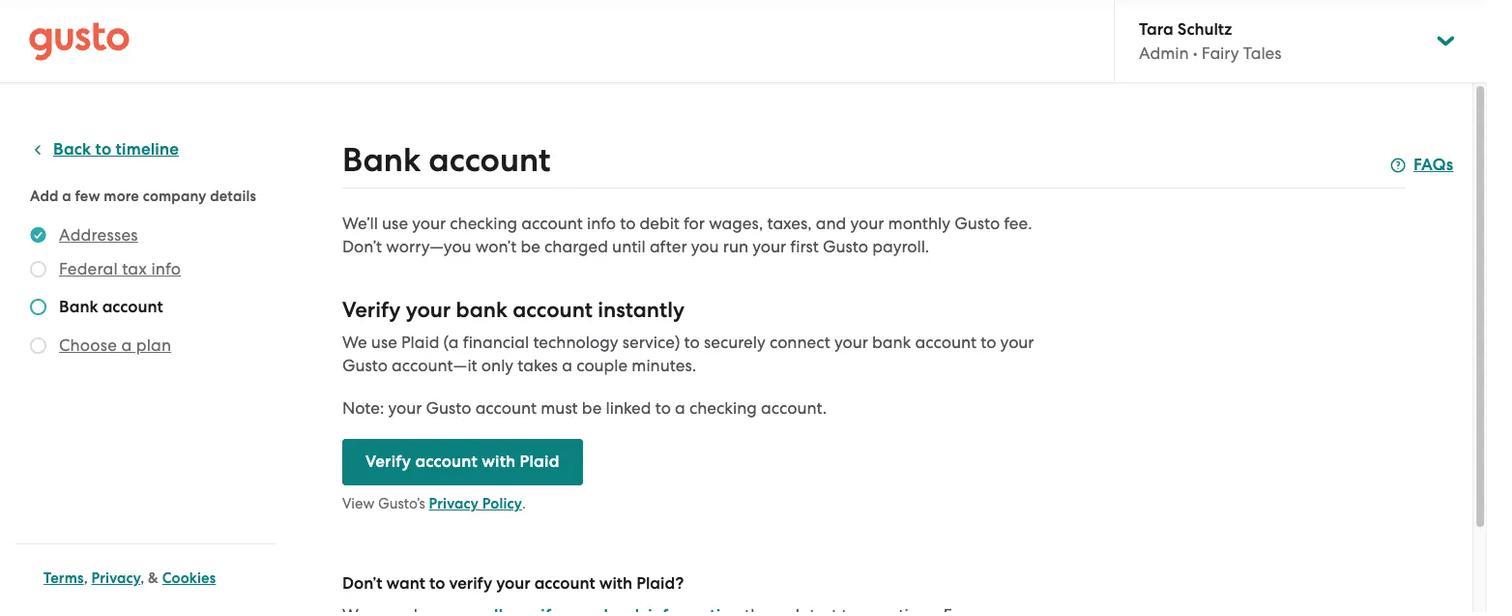 Task type: vqa. For each thing, say whether or not it's contained in the screenshot.
2nd ,
yes



Task type: locate. For each thing, give the bounding box(es) containing it.
add a few more company details
[[30, 188, 256, 205]]

bank account up "worry—you"
[[342, 140, 551, 180]]

1 don't from the top
[[342, 237, 382, 256]]

1 horizontal spatial bank
[[342, 140, 421, 180]]

3 check image from the top
[[30, 338, 46, 354]]

plaid
[[401, 333, 440, 352], [520, 452, 560, 472]]

0 horizontal spatial info
[[151, 259, 181, 279]]

1 horizontal spatial checking
[[690, 399, 757, 418]]

a inside button
[[121, 336, 132, 355]]

privacy for policy
[[429, 495, 479, 513]]

check image
[[30, 261, 46, 278], [30, 299, 46, 315], [30, 338, 46, 354]]

1 vertical spatial privacy
[[91, 570, 140, 587]]

technology
[[533, 333, 619, 352]]

1 vertical spatial be
[[582, 399, 602, 418]]

terms
[[44, 570, 84, 587]]

bank account up 'choose a plan' button
[[59, 297, 163, 317]]

note:
[[342, 399, 384, 418]]

1 vertical spatial bank
[[873, 333, 912, 352]]

want
[[386, 574, 426, 594]]

with up policy
[[482, 452, 516, 472]]

use right we'll
[[382, 214, 408, 233]]

0 vertical spatial plaid
[[401, 333, 440, 352]]

plaid up '.'
[[520, 452, 560, 472]]

2 , from the left
[[140, 570, 144, 587]]

0 vertical spatial bank
[[342, 140, 421, 180]]

gusto left fee.
[[955, 214, 1000, 233]]

bank account inside list
[[59, 297, 163, 317]]

back to timeline
[[53, 139, 179, 160]]

1 vertical spatial with
[[600, 574, 633, 594]]

plaid inside the 'verify your bank account instantly we use plaid (a financial technology service) to securely connect your bank account to your gusto account—it only takes a couple minutes.'
[[401, 333, 440, 352]]

verify inside button
[[366, 452, 411, 472]]

faqs
[[1414, 155, 1454, 175]]

gusto
[[955, 214, 1000, 233], [823, 237, 869, 256], [342, 356, 388, 375], [426, 399, 472, 418]]

info inside we'll use your checking account info to debit for wages, taxes, and your monthly gusto fee. don't worry—you won't be charged until after you run your first gusto payroll.
[[587, 214, 616, 233]]

privacy link
[[91, 570, 140, 587]]

0 vertical spatial verify
[[342, 297, 401, 323]]

instantly
[[598, 297, 685, 323]]

0 horizontal spatial be
[[521, 237, 541, 256]]

0 vertical spatial info
[[587, 214, 616, 233]]

don't left want
[[342, 574, 383, 594]]

1 check image from the top
[[30, 261, 46, 278]]

1 vertical spatial don't
[[342, 574, 383, 594]]

plaid inside button
[[520, 452, 560, 472]]

be right won't
[[521, 237, 541, 256]]

verify up gusto's
[[366, 452, 411, 472]]

1 horizontal spatial bank account
[[342, 140, 551, 180]]

use right we
[[371, 333, 397, 352]]

0 vertical spatial bank
[[456, 297, 508, 323]]

only
[[482, 356, 514, 375]]

0 vertical spatial check image
[[30, 261, 46, 278]]

privacy down verify account with plaid button
[[429, 495, 479, 513]]

privacy
[[429, 495, 479, 513], [91, 570, 140, 587]]

your
[[412, 214, 446, 233], [851, 214, 885, 233], [753, 237, 787, 256], [406, 297, 451, 323], [835, 333, 869, 352], [1001, 333, 1035, 352], [388, 399, 422, 418], [496, 574, 531, 594]]

tales
[[1244, 44, 1282, 63]]

verify
[[342, 297, 401, 323], [366, 452, 411, 472]]

verify up we
[[342, 297, 401, 323]]

don't
[[342, 237, 382, 256], [342, 574, 383, 594]]

1 vertical spatial check image
[[30, 299, 46, 315]]

a
[[62, 188, 71, 205], [121, 336, 132, 355], [562, 356, 573, 375], [675, 399, 686, 418]]

gusto inside the 'verify your bank account instantly we use plaid (a financial technology service) to securely connect your bank account to your gusto account—it only takes a couple minutes.'
[[342, 356, 388, 375]]

plaid up account—it in the left bottom of the page
[[401, 333, 440, 352]]

1 vertical spatial bank account
[[59, 297, 163, 317]]

0 horizontal spatial bank
[[59, 297, 98, 317]]

view gusto's privacy policy .
[[342, 495, 526, 513]]

checking inside we'll use your checking account info to debit for wages, taxes, and your monthly gusto fee. don't worry—you won't be charged until after you run your first gusto payroll.
[[450, 214, 518, 233]]

use inside the 'verify your bank account instantly we use plaid (a financial technology service) to securely connect your bank account to your gusto account—it only takes a couple minutes.'
[[371, 333, 397, 352]]

service)
[[623, 333, 680, 352]]

1 horizontal spatial plaid
[[520, 452, 560, 472]]

debit
[[640, 214, 680, 233]]

more
[[104, 188, 139, 205]]

1 vertical spatial plaid
[[520, 452, 560, 472]]

verify for account
[[366, 452, 411, 472]]

1 horizontal spatial be
[[582, 399, 602, 418]]

bank
[[342, 140, 421, 180], [59, 297, 98, 317]]

,
[[84, 570, 88, 587], [140, 570, 144, 587]]

0 vertical spatial checking
[[450, 214, 518, 233]]

1 horizontal spatial privacy
[[429, 495, 479, 513]]

1 vertical spatial use
[[371, 333, 397, 352]]

gusto down we
[[342, 356, 388, 375]]

cookies
[[162, 570, 216, 587]]

1 , from the left
[[84, 570, 88, 587]]

admin
[[1140, 44, 1189, 63]]

0 horizontal spatial ,
[[84, 570, 88, 587]]

account inside we'll use your checking account info to debit for wages, taxes, and your monthly gusto fee. don't worry—you won't be charged until after you run your first gusto payroll.
[[522, 214, 583, 233]]

to inside we'll use your checking account info to debit for wages, taxes, and your monthly gusto fee. don't worry—you won't be charged until after you run your first gusto payroll.
[[620, 214, 636, 233]]

0 horizontal spatial privacy
[[91, 570, 140, 587]]

tara
[[1140, 19, 1174, 40]]

linked
[[606, 399, 652, 418]]

payroll.
[[873, 237, 930, 256]]

0 vertical spatial use
[[382, 214, 408, 233]]

terms link
[[44, 570, 84, 587]]

1 vertical spatial bank
[[59, 297, 98, 317]]

bank right connect
[[873, 333, 912, 352]]

worry—you
[[386, 237, 472, 256]]

0 horizontal spatial checking
[[450, 214, 518, 233]]

be inside we'll use your checking account info to debit for wages, taxes, and your monthly gusto fee. don't worry—you won't be charged until after you run your first gusto payroll.
[[521, 237, 541, 256]]

1 horizontal spatial info
[[587, 214, 616, 233]]

checking
[[450, 214, 518, 233], [690, 399, 757, 418]]

to
[[95, 139, 112, 160], [620, 214, 636, 233], [684, 333, 700, 352], [981, 333, 997, 352], [656, 399, 671, 418], [430, 574, 445, 594]]

bank
[[456, 297, 508, 323], [873, 333, 912, 352]]

circle check image
[[30, 223, 46, 247]]

a down technology
[[562, 356, 573, 375]]

won't
[[476, 237, 517, 256]]

, left &
[[140, 570, 144, 587]]

0 vertical spatial privacy
[[429, 495, 479, 513]]

cookies button
[[162, 567, 216, 590]]

verify inside the 'verify your bank account instantly we use plaid (a financial technology service) to securely connect your bank account to your gusto account—it only takes a couple minutes.'
[[342, 297, 401, 323]]

back
[[53, 139, 91, 160]]

verify account with plaid
[[366, 452, 560, 472]]

0 vertical spatial with
[[482, 452, 516, 472]]

verify your bank account instantly we use plaid (a financial technology service) to securely connect your bank account to your gusto account—it only takes a couple minutes.
[[342, 297, 1035, 375]]

terms , privacy , & cookies
[[44, 570, 216, 587]]

choose a plan button
[[59, 334, 171, 357]]

0 vertical spatial don't
[[342, 237, 382, 256]]

we'll use your checking account info to debit for wages, taxes, and your monthly gusto fee. don't worry—you won't be charged until after you run your first gusto payroll.
[[342, 214, 1033, 256]]

plaid?
[[637, 574, 684, 594]]

securely
[[704, 333, 766, 352]]

.
[[522, 495, 526, 513]]

account
[[429, 140, 551, 180], [522, 214, 583, 233], [102, 297, 163, 317], [513, 297, 593, 323], [916, 333, 977, 352], [476, 399, 537, 418], [415, 452, 478, 472], [535, 574, 596, 594]]

1 horizontal spatial ,
[[140, 570, 144, 587]]

privacy for ,
[[91, 570, 140, 587]]

details
[[210, 188, 256, 205]]

info right tax
[[151, 259, 181, 279]]

be
[[521, 237, 541, 256], [582, 399, 602, 418]]

0 vertical spatial bank account
[[342, 140, 551, 180]]

, left privacy link
[[84, 570, 88, 587]]

account inside list
[[102, 297, 163, 317]]

use
[[382, 214, 408, 233], [371, 333, 397, 352]]

bank up we'll
[[342, 140, 421, 180]]

1 vertical spatial info
[[151, 259, 181, 279]]

until
[[612, 237, 646, 256]]

bank up financial at the left of page
[[456, 297, 508, 323]]

0 vertical spatial be
[[521, 237, 541, 256]]

couple
[[577, 356, 628, 375]]

bank account
[[342, 140, 551, 180], [59, 297, 163, 317]]

0 horizontal spatial plaid
[[401, 333, 440, 352]]

be right must
[[582, 399, 602, 418]]

taxes,
[[767, 214, 812, 233]]

schultz
[[1178, 19, 1233, 40]]

with left plaid?
[[600, 574, 633, 594]]

a left "plan"
[[121, 336, 132, 355]]

checking down securely
[[690, 399, 757, 418]]

0 horizontal spatial with
[[482, 452, 516, 472]]

privacy policy link
[[429, 495, 522, 513]]

privacy left &
[[91, 570, 140, 587]]

first
[[791, 237, 819, 256]]

1 vertical spatial verify
[[366, 452, 411, 472]]

don't down we'll
[[342, 237, 382, 256]]

checking up won't
[[450, 214, 518, 233]]

info up charged
[[587, 214, 616, 233]]

with
[[482, 452, 516, 472], [600, 574, 633, 594]]

connect
[[770, 333, 831, 352]]

addresses button
[[59, 223, 138, 247]]

0 horizontal spatial bank account
[[59, 297, 163, 317]]

bank up choose
[[59, 297, 98, 317]]

info inside federal tax info button
[[151, 259, 181, 279]]

charged
[[545, 237, 608, 256]]

2 vertical spatial check image
[[30, 338, 46, 354]]

we'll
[[342, 214, 378, 233]]



Task type: describe. For each thing, give the bounding box(es) containing it.
policy
[[483, 495, 522, 513]]

to inside button
[[95, 139, 112, 160]]

view
[[342, 495, 375, 513]]

verify for your
[[342, 297, 401, 323]]

verify account with plaid button
[[342, 439, 583, 486]]

&
[[148, 570, 159, 587]]

don't inside we'll use your checking account info to debit for wages, taxes, and your monthly gusto fee. don't worry—you won't be charged until after you run your first gusto payroll.
[[342, 237, 382, 256]]

for
[[684, 214, 705, 233]]

0 horizontal spatial bank
[[456, 297, 508, 323]]

minutes.
[[632, 356, 697, 375]]

fairy
[[1202, 44, 1240, 63]]

check image for choose
[[30, 338, 46, 354]]

tara schultz admin • fairy tales
[[1140, 19, 1282, 63]]

we
[[342, 333, 367, 352]]

monthly
[[889, 214, 951, 233]]

a inside the 'verify your bank account instantly we use plaid (a financial technology service) to securely connect your bank account to your gusto account—it only takes a couple minutes.'
[[562, 356, 573, 375]]

2 don't from the top
[[342, 574, 383, 594]]

you
[[691, 237, 719, 256]]

takes
[[518, 356, 558, 375]]

1 horizontal spatial bank
[[873, 333, 912, 352]]

federal
[[59, 259, 118, 279]]

addresses
[[59, 225, 138, 245]]

gusto down and
[[823, 237, 869, 256]]

must
[[541, 399, 578, 418]]

1 vertical spatial checking
[[690, 399, 757, 418]]

don't want to verify your account with plaid?
[[342, 574, 684, 594]]

federal tax info
[[59, 259, 181, 279]]

fee.
[[1004, 214, 1033, 233]]

note: your gusto account must be linked to a checking account.
[[342, 399, 827, 418]]

after
[[650, 237, 687, 256]]

(a
[[444, 333, 459, 352]]

tax
[[122, 259, 147, 279]]

•
[[1193, 44, 1198, 63]]

and
[[816, 214, 847, 233]]

choose
[[59, 336, 117, 355]]

use inside we'll use your checking account info to debit for wages, taxes, and your monthly gusto fee. don't worry—you won't be charged until after you run your first gusto payroll.
[[382, 214, 408, 233]]

choose a plan
[[59, 336, 171, 355]]

run
[[723, 237, 749, 256]]

faqs button
[[1391, 154, 1454, 177]]

account—it
[[392, 356, 478, 375]]

a down minutes.
[[675, 399, 686, 418]]

a left "few" at the top left
[[62, 188, 71, 205]]

verify
[[449, 574, 492, 594]]

home image
[[29, 22, 130, 60]]

bank inside list
[[59, 297, 98, 317]]

2 check image from the top
[[30, 299, 46, 315]]

back to timeline button
[[30, 138, 179, 162]]

add
[[30, 188, 59, 205]]

plan
[[136, 336, 171, 355]]

account inside button
[[415, 452, 478, 472]]

bank account list
[[30, 223, 268, 361]]

federal tax info button
[[59, 257, 181, 281]]

wages,
[[709, 214, 763, 233]]

timeline
[[116, 139, 179, 160]]

account.
[[761, 399, 827, 418]]

1 horizontal spatial with
[[600, 574, 633, 594]]

check image for federal
[[30, 261, 46, 278]]

few
[[75, 188, 100, 205]]

financial
[[463, 333, 529, 352]]

company
[[143, 188, 207, 205]]

gusto's
[[378, 495, 426, 513]]

with inside button
[[482, 452, 516, 472]]

gusto down account—it in the left bottom of the page
[[426, 399, 472, 418]]



